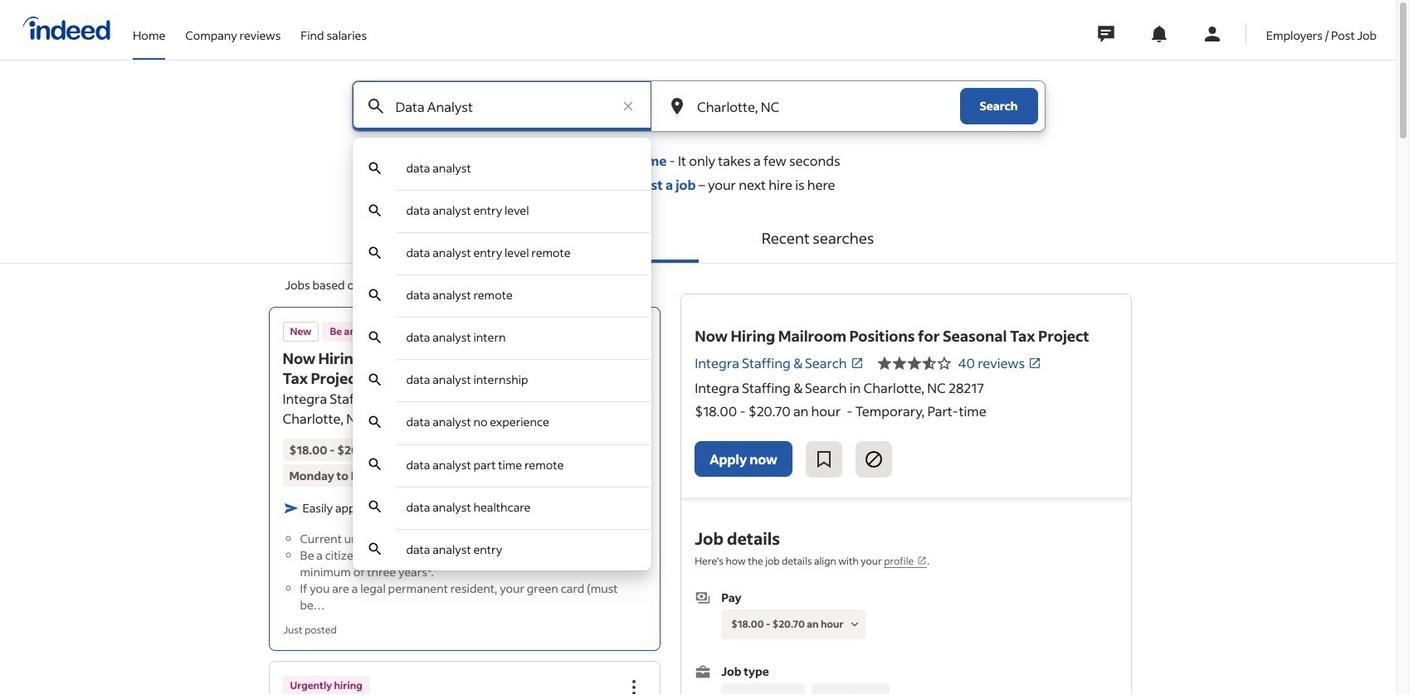 Task type: locate. For each thing, give the bounding box(es) containing it.
account image
[[1203, 24, 1223, 44]]

group
[[616, 315, 653, 352]]

3.6 out of 5 stars image
[[877, 354, 952, 374]]

save this job image
[[814, 450, 834, 470]]

main content
[[0, 81, 1397, 695]]

tab list
[[0, 213, 1397, 264]]

job preferences (opens in a new window) image
[[918, 556, 928, 566]]

messages unread count 0 image
[[1096, 17, 1117, 51]]

search suggestions list box
[[352, 148, 652, 571]]

None search field
[[338, 81, 1059, 571]]



Task type: vqa. For each thing, say whether or not it's contained in the screenshot.
Arkwin Industries (opens in a new tab) icon
no



Task type: describe. For each thing, give the bounding box(es) containing it.
Edit location text field
[[694, 81, 927, 131]]

job actions for wendy's crew member/cashier - charlotte, north carolina (clt airport) is collapsed image
[[624, 678, 644, 695]]

missing preference image
[[847, 618, 862, 633]]

3.6 out of 5 stars. link to 40 reviews company ratings (opens in a new tab) image
[[1029, 357, 1042, 370]]

not interested image
[[864, 450, 884, 470]]

notifications unread count 0 image
[[1150, 24, 1170, 44]]

clear what input image
[[620, 98, 637, 115]]

integra staffing & search (opens in a new tab) image
[[851, 357, 864, 370]]

search: Job title, keywords, or company text field
[[392, 81, 612, 131]]



